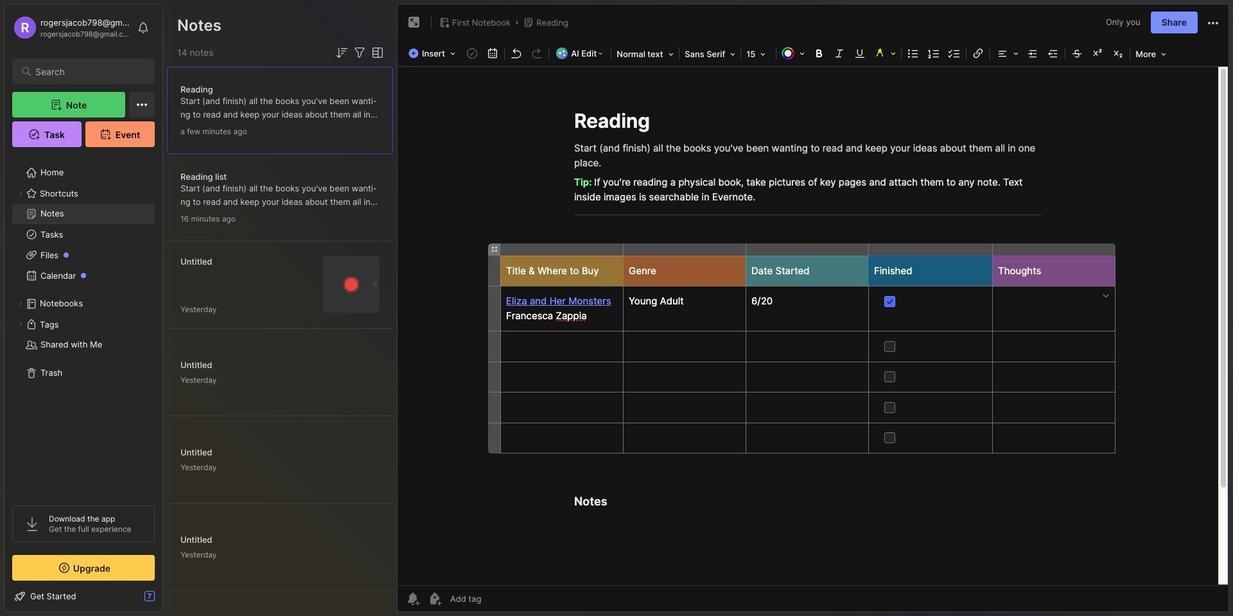 Task type: vqa. For each thing, say whether or not it's contained in the screenshot.
7
no



Task type: locate. For each thing, give the bounding box(es) containing it.
expand notebooks image
[[17, 300, 24, 308]]

Sort options field
[[334, 45, 350, 60]]

View options field
[[368, 45, 386, 60]]

bold image
[[810, 44, 828, 62]]

add tag image
[[427, 591, 443, 607]]

Help and Learning task checklist field
[[4, 586, 163, 607]]

click to collapse image
[[162, 592, 172, 608]]

tree
[[4, 155, 163, 494]]

none search field inside main element
[[35, 64, 143, 79]]

numbered list image
[[925, 44, 943, 62]]

Insert field
[[405, 44, 462, 62]]

underline image
[[852, 44, 870, 62]]

Account field
[[12, 15, 131, 40]]

Note Editor text field
[[398, 66, 1229, 585]]

None search field
[[35, 64, 143, 79]]

Font color field
[[778, 44, 809, 62]]

main element
[[0, 0, 167, 616]]

More field
[[1132, 45, 1171, 63]]

Alignment field
[[992, 44, 1023, 62]]

bulleted list image
[[905, 44, 923, 62]]

undo image
[[508, 44, 526, 62]]

superscript image
[[1089, 44, 1107, 62]]

indent image
[[1024, 44, 1042, 62]]



Task type: describe. For each thing, give the bounding box(es) containing it.
add a reminder image
[[405, 591, 421, 607]]

More actions field
[[1206, 14, 1222, 31]]

insert link image
[[970, 44, 988, 62]]

checklist image
[[946, 44, 964, 62]]

note window element
[[397, 4, 1230, 616]]

Add tag field
[[449, 593, 546, 605]]

add filters image
[[352, 45, 368, 60]]

tree inside main element
[[4, 155, 163, 494]]

expand tags image
[[17, 321, 24, 328]]

thumbnail image
[[323, 256, 380, 313]]

more actions image
[[1206, 15, 1222, 31]]

Heading level field
[[613, 45, 678, 63]]

Font family field
[[681, 45, 740, 63]]

Font size field
[[743, 45, 775, 63]]

calendar event image
[[484, 44, 502, 62]]

expand note image
[[407, 15, 422, 30]]

Add filters field
[[352, 45, 368, 60]]

Search text field
[[35, 66, 143, 78]]

outdent image
[[1045, 44, 1063, 62]]

subscript image
[[1110, 44, 1128, 62]]

Highlight field
[[871, 44, 900, 62]]

italic image
[[831, 44, 849, 62]]

strikethrough image
[[1069, 44, 1087, 62]]



